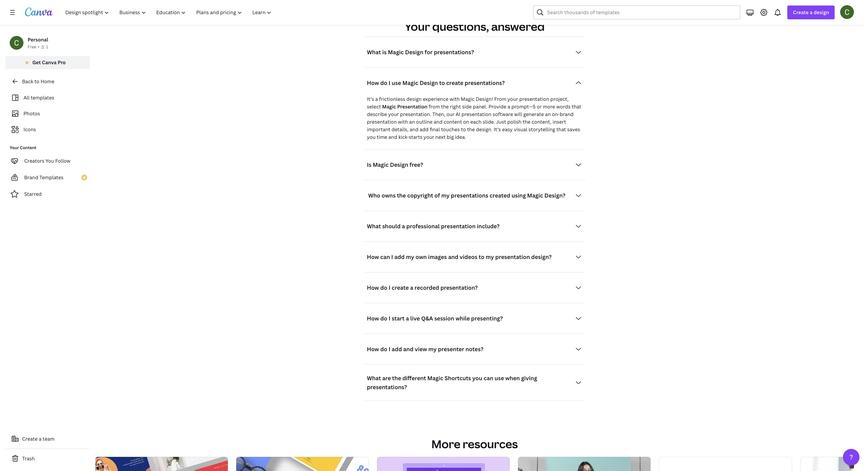 Task type: vqa. For each thing, say whether or not it's contained in the screenshot.
the topmost you
yes



Task type: describe. For each thing, give the bounding box(es) containing it.
while
[[456, 315, 470, 322]]

own
[[416, 253, 427, 261]]

create a design button
[[788, 6, 835, 19]]

what are the different magic shortcuts you can use when giving presentations?
[[367, 375, 537, 391]]

with inside it's a frictionless design experience with magic design! from your presentation project, select
[[450, 96, 460, 102]]

presentation
[[397, 103, 428, 110]]

all
[[23, 94, 30, 101]]

design!
[[476, 96, 493, 102]]

team
[[43, 436, 55, 442]]

presenter
[[438, 346, 464, 353]]

videos
[[460, 253, 478, 261]]

starts
[[409, 134, 423, 140]]

more
[[432, 437, 461, 452]]

a inside the from the right side panel. provide a prompt—5 or more words that describe your presentation. then, our ai presentation software will generate an on-brand presentation with an outline and content on each slide. just polish the content, insert important details, and add final touches to the design. it's easy visual storytelling that saves you time and kick-starts your next big idea.
[[508, 103, 510, 110]]

Search search field
[[547, 6, 736, 19]]

from
[[494, 96, 506, 102]]

what are the different magic shortcuts you can use when giving presentations? button
[[364, 373, 585, 393]]

insert
[[553, 119, 566, 125]]

design inside dropdown button
[[814, 9, 829, 16]]

1
[[46, 44, 48, 50]]

the inside what are the different magic shortcuts you can use when giving presentations?
[[392, 375, 401, 382]]

design.
[[476, 126, 493, 133]]

add inside the from the right side panel. provide a prompt—5 or more words that describe your presentation. then, our ai presentation software will generate an on-brand presentation with an outline and content on each slide. just polish the content, insert important details, and add final touches to the design. it's easy visual storytelling that saves you time and kick-starts your next big idea.
[[420, 126, 429, 133]]

presenting?
[[471, 315, 503, 322]]

from the right side panel. provide a prompt—5 or more words that describe your presentation. then, our ai presentation software will generate an on-brand presentation with an outline and content on each slide. just polish the content, insert important details, and add final touches to the design. it's easy visual storytelling that saves you time and kick-starts your next big idea.
[[367, 103, 581, 140]]

side
[[462, 103, 472, 110]]

can inside dropdown button
[[380, 253, 390, 261]]

provide
[[489, 103, 507, 110]]

big
[[447, 134, 454, 140]]

answered
[[491, 19, 545, 34]]

polish
[[507, 119, 522, 125]]

content
[[444, 119, 462, 125]]

idea.
[[455, 134, 466, 140]]

design inside is magic design free? dropdown button
[[390, 161, 408, 169]]

i for how can i add my own images and videos to my presentation design?
[[391, 253, 393, 261]]

ai
[[456, 111, 460, 118]]

get
[[32, 59, 41, 66]]

how can i add my own images and videos to my presentation design? button
[[364, 250, 585, 264]]

creators you follow
[[24, 158, 70, 164]]

will
[[514, 111, 522, 118]]

slide.
[[483, 119, 495, 125]]

live
[[410, 315, 420, 322]]

brand
[[24, 174, 38, 181]]

what for what is magic design for presentations?
[[367, 48, 381, 56]]

software
[[493, 111, 513, 118]]

free?
[[410, 161, 423, 169]]

experience
[[423, 96, 449, 102]]

0 horizontal spatial an
[[409, 119, 415, 125]]

next
[[436, 134, 446, 140]]

include?
[[477, 223, 500, 230]]

do for add
[[380, 346, 387, 353]]

view
[[415, 346, 427, 353]]

present with ease in canva image
[[377, 457, 510, 471]]

giving
[[521, 375, 537, 382]]

my left own
[[406, 253, 414, 261]]

how do i use magic design to create presentations? button
[[364, 76, 585, 90]]

each
[[471, 119, 482, 125]]

prompt—5
[[512, 103, 536, 110]]

1 vertical spatial create
[[392, 284, 409, 292]]

how do i use magic design to create presentations?
[[367, 79, 505, 87]]

is
[[382, 48, 387, 56]]

personal
[[28, 36, 48, 43]]

how for how do i add and view my presenter notes?
[[367, 346, 379, 353]]

add for and
[[392, 346, 402, 353]]

details,
[[392, 126, 409, 133]]

of
[[435, 192, 440, 199]]

it's inside the from the right side panel. provide a prompt—5 or more words that describe your presentation. then, our ai presentation software will generate an on-brand presentation with an outline and content on each slide. just polish the content, insert important details, and add final touches to the design. it's easy visual storytelling that saves you time and kick-starts your next big idea.
[[494, 126, 501, 133]]

add for my
[[394, 253, 405, 261]]

do for start
[[380, 315, 387, 322]]

is magic design free?
[[367, 161, 423, 169]]

design?
[[531, 253, 552, 261]]

1 vertical spatial presentations?
[[465, 79, 505, 87]]

free
[[28, 44, 36, 50]]

pro
[[58, 59, 66, 66]]

i for how do i use magic design to create presentations?
[[389, 79, 391, 87]]

panel.
[[473, 103, 487, 110]]

to inside back to home link
[[34, 78, 39, 85]]

create a presentation in canva image
[[95, 457, 228, 471]]

create a team
[[22, 436, 55, 442]]

use inside what are the different magic shortcuts you can use when giving presentations?
[[495, 375, 504, 382]]

what for what are the different magic shortcuts you can use when giving presentations?
[[367, 375, 381, 382]]

with inside the from the right side panel. provide a prompt—5 or more words that describe your presentation. then, our ai presentation software will generate an on-brand presentation with an outline and content on each slide. just polish the content, insert important details, and add final touches to the design. it's easy visual storytelling that saves you time and kick-starts your next big idea.
[[398, 119, 408, 125]]

describe
[[367, 111, 387, 118]]

free •
[[28, 44, 39, 50]]

do for use
[[380, 79, 387, 87]]

is
[[367, 161, 372, 169]]

how do i start a live q&a session while presenting? button
[[364, 312, 585, 326]]

a inside button
[[39, 436, 41, 442]]

generate
[[524, 111, 544, 118]]

you inside the from the right side panel. provide a prompt—5 or more words that describe your presentation. then, our ai presentation software will generate an on-brand presentation with an outline and content on each slide. just polish the content, insert important details, and add final touches to the design. it's easy visual storytelling that saves you time and kick-starts your next big idea.
[[367, 134, 376, 140]]

how can i add my own images and videos to my presentation design?
[[367, 253, 552, 261]]

presentation size guide image
[[236, 457, 369, 471]]

using
[[512, 192, 526, 199]]

who owns the copyright of my presentations created using magic design? button
[[364, 189, 585, 203]]

create for create a design
[[793, 9, 809, 16]]

resources
[[463, 437, 518, 452]]

all templates link
[[10, 91, 86, 104]]

christina overa image
[[840, 5, 854, 19]]

create a team button
[[6, 432, 90, 446]]

your for your questions, answered
[[405, 19, 430, 34]]

or
[[537, 103, 542, 110]]

recorded
[[415, 284, 439, 292]]

0 vertical spatial presentations?
[[434, 48, 474, 56]]

you inside what are the different magic shortcuts you can use when giving presentations?
[[472, 375, 482, 382]]

design?
[[545, 192, 566, 199]]

how do i add and view my presenter notes? button
[[364, 342, 585, 356]]

your content
[[10, 145, 36, 151]]

to inside the how can i add my own images and videos to my presentation design? dropdown button
[[479, 253, 485, 261]]

the up visual
[[523, 119, 531, 125]]

how for how can i add my own images and videos to my presentation design?
[[367, 253, 379, 261]]

select
[[367, 103, 381, 110]]

how do i create a recorded presentation? button
[[364, 281, 585, 295]]

shortcuts
[[445, 375, 471, 382]]



Task type: locate. For each thing, give the bounding box(es) containing it.
my inside who owns the copyright of my presentations created using magic design? dropdown button
[[441, 192, 450, 199]]

3 do from the top
[[380, 315, 387, 322]]

3 what from the top
[[367, 375, 381, 382]]

your for your content
[[10, 145, 19, 151]]

that up brand
[[572, 103, 581, 110]]

with up 'details,'
[[398, 119, 408, 125]]

easy
[[502, 126, 513, 133]]

create inside dropdown button
[[793, 9, 809, 16]]

0 vertical spatial can
[[380, 253, 390, 261]]

1 vertical spatial your
[[388, 111, 399, 118]]

images
[[428, 253, 447, 261]]

3 how from the top
[[367, 284, 379, 292]]

photos link
[[10, 107, 86, 120]]

what left is
[[367, 48, 381, 56]]

top level navigation element
[[61, 6, 278, 19]]

1 vertical spatial with
[[398, 119, 408, 125]]

your inside it's a frictionless design experience with magic design! from your presentation project, select
[[508, 96, 518, 102]]

back to home link
[[6, 75, 90, 88]]

presentations
[[451, 192, 488, 199]]

what left "should"
[[367, 223, 381, 230]]

that down insert
[[557, 126, 566, 133]]

creators you follow link
[[6, 154, 90, 168]]

do for create
[[380, 284, 387, 292]]

presentations? inside what are the different magic shortcuts you can use when giving presentations?
[[367, 384, 407, 391]]

outline
[[416, 119, 433, 125]]

what is magic design for presentations? button
[[364, 45, 585, 59]]

templates
[[31, 94, 54, 101]]

0 horizontal spatial use
[[392, 79, 401, 87]]

should
[[382, 223, 401, 230]]

how to design a pitch deck that will impress investors image
[[659, 457, 792, 471]]

q&a
[[421, 315, 433, 322]]

your questions, answered
[[405, 19, 545, 34]]

you right shortcuts
[[472, 375, 482, 382]]

0 vertical spatial create
[[446, 79, 464, 87]]

design
[[405, 48, 424, 56], [420, 79, 438, 87], [390, 161, 408, 169]]

presentations?
[[434, 48, 474, 56], [465, 79, 505, 87], [367, 384, 407, 391]]

to up "experience" at the top
[[439, 79, 445, 87]]

and down then,
[[434, 119, 443, 125]]

2 what from the top
[[367, 223, 381, 230]]

can inside what are the different magic shortcuts you can use when giving presentations?
[[484, 375, 493, 382]]

1 horizontal spatial an
[[545, 111, 551, 118]]

2 do from the top
[[380, 284, 387, 292]]

0 horizontal spatial design
[[407, 96, 422, 102]]

presentation up the each
[[462, 111, 492, 118]]

0 horizontal spatial it's
[[367, 96, 374, 102]]

what
[[367, 48, 381, 56], [367, 223, 381, 230], [367, 375, 381, 382]]

design left the for
[[405, 48, 424, 56]]

it's a frictionless design experience with magic design! from your presentation project, select
[[367, 96, 569, 110]]

the right are
[[392, 375, 401, 382]]

1 horizontal spatial create
[[446, 79, 464, 87]]

create left recorded
[[392, 284, 409, 292]]

magic inside it's a frictionless design experience with magic design! from your presentation project, select
[[461, 96, 475, 102]]

design left free?
[[390, 161, 408, 169]]

presentation up important
[[367, 119, 397, 125]]

2 vertical spatial design
[[390, 161, 408, 169]]

presentation.
[[400, 111, 431, 118]]

design up "experience" at the top
[[420, 79, 438, 87]]

time
[[377, 134, 387, 140]]

add left the view
[[392, 346, 402, 353]]

what inside what are the different magic shortcuts you can use when giving presentations?
[[367, 375, 381, 382]]

content
[[20, 145, 36, 151]]

design up 'presentation'
[[407, 96, 422, 102]]

to inside the from the right side panel. provide a prompt—5 or more words that describe your presentation. then, our ai presentation software will generate an on-brand presentation with an outline and content on each slide. just polish the content, insert important details, and add final touches to the design. it's easy visual storytelling that saves you time and kick-starts your next big idea.
[[461, 126, 466, 133]]

who
[[368, 192, 380, 199]]

presentation left design?
[[495, 253, 530, 261]]

1 vertical spatial use
[[495, 375, 504, 382]]

what left are
[[367, 375, 381, 382]]

i
[[389, 79, 391, 87], [391, 253, 393, 261], [389, 284, 391, 292], [389, 315, 391, 322], [389, 346, 391, 353]]

use up frictionless
[[392, 79, 401, 87]]

to right back
[[34, 78, 39, 85]]

1 vertical spatial it's
[[494, 126, 501, 133]]

how for how do i create a recorded presentation?
[[367, 284, 379, 292]]

use left when
[[495, 375, 504, 382]]

my right the view
[[429, 346, 437, 353]]

presentations? down are
[[367, 384, 407, 391]]

0 vertical spatial that
[[572, 103, 581, 110]]

to
[[34, 78, 39, 85], [439, 79, 445, 87], [461, 126, 466, 133], [479, 253, 485, 261]]

words
[[556, 103, 571, 110]]

1 vertical spatial design
[[407, 96, 422, 102]]

None search field
[[533, 6, 741, 19]]

1 horizontal spatial create
[[793, 9, 809, 16]]

4 do from the top
[[380, 346, 387, 353]]

magic presentation
[[382, 103, 428, 110]]

more resources
[[432, 437, 518, 452]]

2 vertical spatial add
[[392, 346, 402, 353]]

my
[[441, 192, 450, 199], [406, 253, 414, 261], [486, 253, 494, 261], [429, 346, 437, 353]]

your left content
[[10, 145, 19, 151]]

you
[[367, 134, 376, 140], [472, 375, 482, 382]]

1 vertical spatial you
[[472, 375, 482, 382]]

it's up "select"
[[367, 96, 374, 102]]

is magic design free? button
[[364, 158, 585, 172]]

a inside it's a frictionless design experience with magic design! from your presentation project, select
[[375, 96, 378, 102]]

0 vertical spatial add
[[420, 126, 429, 133]]

presentation?
[[441, 284, 478, 292]]

your down magic presentation at the top left of page
[[388, 111, 399, 118]]

the right owns
[[397, 192, 406, 199]]

brand templates
[[24, 174, 63, 181]]

2 vertical spatial your
[[424, 134, 434, 140]]

1 vertical spatial can
[[484, 375, 493, 382]]

trash
[[22, 455, 35, 462]]

how do i start a live q&a session while presenting?
[[367, 315, 503, 322]]

to inside how do i use magic design to create presentations? dropdown button
[[439, 79, 445, 87]]

1 how from the top
[[367, 79, 379, 87]]

professional
[[406, 223, 440, 230]]

on-
[[552, 111, 560, 118]]

can left when
[[484, 375, 493, 382]]

i for how do i start a live q&a session while presenting?
[[389, 315, 391, 322]]

0 vertical spatial with
[[450, 96, 460, 102]]

1 horizontal spatial can
[[484, 375, 493, 382]]

your right from
[[508, 96, 518, 102]]

and left videos
[[448, 253, 458, 261]]

add down "outline"
[[420, 126, 429, 133]]

how
[[367, 79, 379, 87], [367, 253, 379, 261], [367, 284, 379, 292], [367, 315, 379, 322], [367, 346, 379, 353]]

1 horizontal spatial your
[[405, 19, 430, 34]]

my inside how do i add and view my presenter notes? dropdown button
[[429, 346, 437, 353]]

creative decks for a one-of-a-kind presentation image
[[801, 457, 865, 471]]

and inside the how can i add my own images and videos to my presentation design? dropdown button
[[448, 253, 458, 261]]

i for how do i create a recorded presentation?
[[389, 284, 391, 292]]

the inside dropdown button
[[397, 192, 406, 199]]

starred
[[24, 191, 42, 197]]

and left the view
[[403, 346, 414, 353]]

design inside it's a frictionless design experience with magic design! from your presentation project, select
[[407, 96, 422, 102]]

notes?
[[466, 346, 484, 353]]

to down on
[[461, 126, 466, 133]]

1 vertical spatial create
[[22, 436, 38, 442]]

and down 'details,'
[[389, 134, 397, 140]]

create up right
[[446, 79, 464, 87]]

saves
[[567, 126, 580, 133]]

0 vertical spatial your
[[508, 96, 518, 102]]

0 horizontal spatial create
[[22, 436, 38, 442]]

0 horizontal spatial create
[[392, 284, 409, 292]]

you down important
[[367, 134, 376, 140]]

an down more
[[545, 111, 551, 118]]

1 vertical spatial an
[[409, 119, 415, 125]]

questions,
[[432, 19, 489, 34]]

0 horizontal spatial your
[[388, 111, 399, 118]]

how for how do i start a live q&a session while presenting?
[[367, 315, 379, 322]]

0 vertical spatial design
[[814, 9, 829, 16]]

0 vertical spatial your
[[405, 19, 430, 34]]

who owns the copyright of my presentations created using magic design?
[[367, 192, 566, 199]]

1 do from the top
[[380, 79, 387, 87]]

presentations to impress, from the experts image
[[518, 457, 651, 471]]

presentation up or
[[519, 96, 549, 102]]

1 vertical spatial what
[[367, 223, 381, 230]]

presentation inside it's a frictionless design experience with magic design! from your presentation project, select
[[519, 96, 549, 102]]

can down "should"
[[380, 253, 390, 261]]

it's
[[367, 96, 374, 102], [494, 126, 501, 133]]

it's inside it's a frictionless design experience with magic design! from your presentation project, select
[[367, 96, 374, 102]]

use inside dropdown button
[[392, 79, 401, 87]]

add
[[420, 126, 429, 133], [394, 253, 405, 261], [392, 346, 402, 353]]

are
[[382, 375, 391, 382]]

with up right
[[450, 96, 460, 102]]

for
[[425, 48, 433, 56]]

0 vertical spatial you
[[367, 134, 376, 140]]

your up what is magic design for presentations? on the top
[[405, 19, 430, 34]]

the up our
[[441, 103, 449, 110]]

design left christina overa icon
[[814, 9, 829, 16]]

just
[[496, 119, 506, 125]]

then,
[[433, 111, 445, 118]]

project,
[[551, 96, 569, 102]]

0 vertical spatial what
[[367, 48, 381, 56]]

1 what from the top
[[367, 48, 381, 56]]

1 horizontal spatial that
[[572, 103, 581, 110]]

visual
[[514, 126, 528, 133]]

add left own
[[394, 253, 405, 261]]

5 how from the top
[[367, 346, 379, 353]]

create inside button
[[22, 436, 38, 442]]

you
[[45, 158, 54, 164]]

kick-
[[399, 134, 409, 140]]

your down final
[[424, 134, 434, 140]]

presentation
[[519, 96, 549, 102], [462, 111, 492, 118], [367, 119, 397, 125], [441, 223, 476, 230], [495, 253, 530, 261]]

start
[[392, 315, 405, 322]]

i for how do i add and view my presenter notes?
[[389, 346, 391, 353]]

1 vertical spatial that
[[557, 126, 566, 133]]

created
[[490, 192, 510, 199]]

design inside what is magic design for presentations? dropdown button
[[405, 48, 424, 56]]

0 vertical spatial use
[[392, 79, 401, 87]]

2 how from the top
[[367, 253, 379, 261]]

0 horizontal spatial your
[[10, 145, 19, 151]]

get canva pro
[[32, 59, 66, 66]]

how do i add and view my presenter notes?
[[367, 346, 484, 353]]

1 horizontal spatial your
[[424, 134, 434, 140]]

0 horizontal spatial can
[[380, 253, 390, 261]]

back
[[22, 78, 33, 85]]

1 horizontal spatial use
[[495, 375, 504, 382]]

add inside dropdown button
[[392, 346, 402, 353]]

1 horizontal spatial it's
[[494, 126, 501, 133]]

get canva pro button
[[6, 56, 90, 69]]

1 vertical spatial your
[[10, 145, 19, 151]]

0 horizontal spatial with
[[398, 119, 408, 125]]

from
[[429, 103, 440, 110]]

0 horizontal spatial you
[[367, 134, 376, 140]]

a
[[810, 9, 813, 16], [375, 96, 378, 102], [508, 103, 510, 110], [402, 223, 405, 230], [410, 284, 413, 292], [406, 315, 409, 322], [39, 436, 41, 442]]

frictionless
[[379, 96, 405, 102]]

how for how do i use magic design to create presentations?
[[367, 79, 379, 87]]

and inside how do i add and view my presenter notes? dropdown button
[[403, 346, 414, 353]]

icons link
[[10, 123, 86, 136]]

2 vertical spatial what
[[367, 375, 381, 382]]

presentation left include?
[[441, 223, 476, 230]]

that
[[572, 103, 581, 110], [557, 126, 566, 133]]

it's down just
[[494, 126, 501, 133]]

and up starts
[[410, 126, 419, 133]]

when
[[505, 375, 520, 382]]

1 vertical spatial add
[[394, 253, 405, 261]]

1 horizontal spatial you
[[472, 375, 482, 382]]

2 horizontal spatial your
[[508, 96, 518, 102]]

0 horizontal spatial that
[[557, 126, 566, 133]]

4 how from the top
[[367, 315, 379, 322]]

canva
[[42, 59, 57, 66]]

design inside how do i use magic design to create presentations? dropdown button
[[420, 79, 438, 87]]

my right videos
[[486, 253, 494, 261]]

add inside dropdown button
[[394, 253, 405, 261]]

how do i create a recorded presentation?
[[367, 284, 478, 292]]

1 horizontal spatial design
[[814, 9, 829, 16]]

create for create a team
[[22, 436, 38, 442]]

my right "of"
[[441, 192, 450, 199]]

0 vertical spatial create
[[793, 9, 809, 16]]

1 vertical spatial design
[[420, 79, 438, 87]]

content,
[[532, 119, 552, 125]]

to right videos
[[479, 253, 485, 261]]

0 vertical spatial an
[[545, 111, 551, 118]]

the down on
[[467, 126, 475, 133]]

back to home
[[22, 78, 54, 85]]

magic inside what are the different magic shortcuts you can use when giving presentations?
[[427, 375, 443, 382]]

a inside dropdown button
[[406, 315, 409, 322]]

create
[[446, 79, 464, 87], [392, 284, 409, 292]]

0 vertical spatial it's
[[367, 96, 374, 102]]

2 vertical spatial presentations?
[[367, 384, 407, 391]]

presentations? right the for
[[434, 48, 474, 56]]

storytelling
[[529, 126, 555, 133]]

presentations? up design!
[[465, 79, 505, 87]]

an down presentation. at the top left of page
[[409, 119, 415, 125]]

0 vertical spatial design
[[405, 48, 424, 56]]

our
[[447, 111, 455, 118]]

what for what should a professional presentation include?
[[367, 223, 381, 230]]

follow
[[55, 158, 70, 164]]

1 horizontal spatial with
[[450, 96, 460, 102]]



